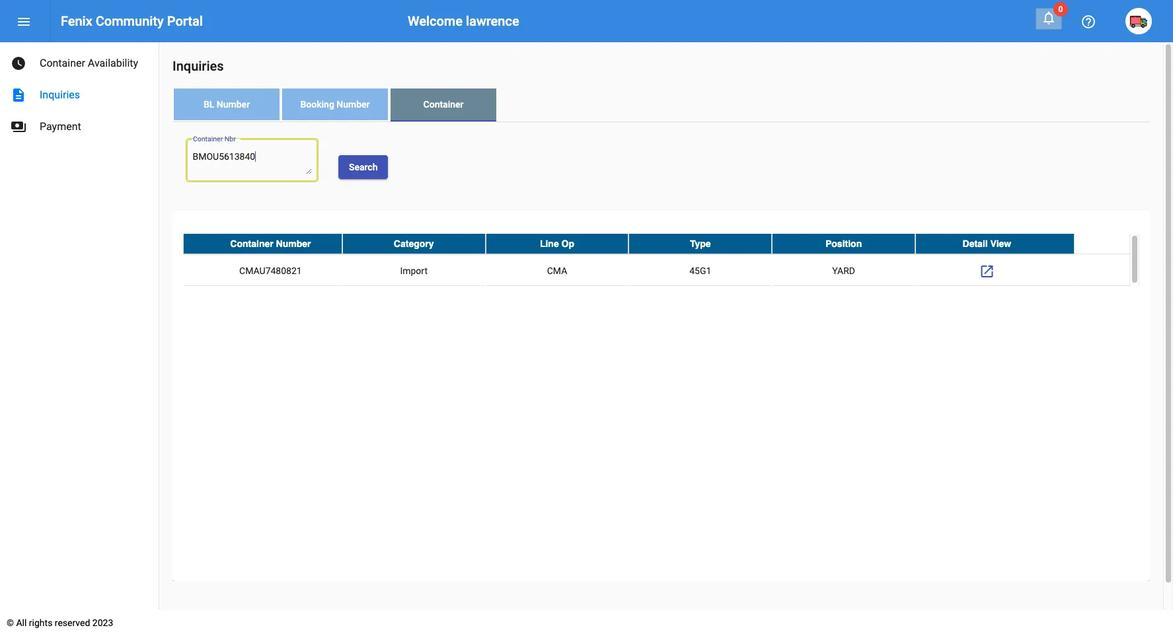 Task type: locate. For each thing, give the bounding box(es) containing it.
navigation containing watch_later
[[0, 42, 159, 143]]

0 horizontal spatial no color image
[[11, 87, 26, 103]]

availability
[[88, 57, 138, 69]]

0 horizontal spatial number
[[217, 99, 250, 110]]

description
[[11, 87, 26, 103]]

open_in_new grid
[[183, 234, 1140, 287]]

category column header
[[342, 234, 486, 254]]

0 horizontal spatial container
[[40, 57, 85, 69]]

2 horizontal spatial no color image
[[1041, 10, 1057, 26]]

row
[[183, 234, 1130, 254]]

1 horizontal spatial container
[[230, 239, 274, 249]]

no color image containing help_outline
[[1081, 14, 1097, 30]]

container for container
[[424, 99, 464, 110]]

1 horizontal spatial no color image
[[979, 264, 995, 280]]

no color image inside open_in_new button
[[979, 264, 995, 280]]

1 horizontal spatial inquiries
[[173, 58, 224, 74]]

container
[[40, 57, 85, 69], [424, 99, 464, 110], [230, 239, 274, 249]]

2 vertical spatial container
[[230, 239, 274, 249]]

open_in_new row
[[183, 254, 1130, 287]]

no color image containing payments
[[11, 119, 26, 135]]

notifications_none
[[1041, 10, 1057, 26]]

detail view column header
[[916, 234, 1075, 254]]

no color image containing notifications_none
[[1041, 10, 1057, 26]]

1 vertical spatial inquiries
[[40, 89, 80, 101]]

number up cmau7480821
[[276, 239, 311, 249]]

no color image left help_outline popup button
[[1041, 10, 1057, 26]]

1 vertical spatial no color image
[[11, 87, 26, 103]]

import
[[400, 266, 428, 276]]

None text field
[[193, 151, 312, 174]]

container number column header
[[183, 234, 342, 254]]

no color image
[[1041, 10, 1057, 26], [11, 87, 26, 103], [979, 264, 995, 280]]

no color image containing menu
[[16, 14, 32, 30]]

number right the booking
[[337, 99, 370, 110]]

op
[[562, 239, 575, 249]]

2 horizontal spatial container
[[424, 99, 464, 110]]

inquiries
[[173, 58, 224, 74], [40, 89, 80, 101]]

no color image containing description
[[11, 87, 26, 103]]

container inside column header
[[230, 239, 274, 249]]

row containing container number
[[183, 234, 1130, 254]]

no color image down detail view
[[979, 264, 995, 280]]

1 vertical spatial container
[[424, 99, 464, 110]]

no color image down description
[[11, 119, 26, 135]]

inquiries up bl
[[173, 58, 224, 74]]

no color image up description
[[11, 56, 26, 71]]

cmau7480821
[[239, 266, 302, 276]]

bl number tab panel
[[173, 122, 1150, 582]]

0 vertical spatial inquiries
[[173, 58, 224, 74]]

open_in_new button
[[974, 258, 1001, 284]]

bl
[[204, 99, 214, 110]]

45g1
[[690, 266, 712, 276]]

number
[[217, 99, 250, 110], [337, 99, 370, 110], [276, 239, 311, 249]]

2 vertical spatial no color image
[[979, 264, 995, 280]]

0 horizontal spatial inquiries
[[40, 89, 80, 101]]

fenix
[[61, 13, 92, 29]]

no color image up 'watch_later'
[[16, 14, 32, 30]]

line op column header
[[486, 234, 629, 254]]

2 horizontal spatial number
[[337, 99, 370, 110]]

container inside navigation
[[40, 57, 85, 69]]

0 vertical spatial container
[[40, 57, 85, 69]]

rights
[[29, 618, 52, 629]]

0 vertical spatial no color image
[[1041, 10, 1057, 26]]

number inside column header
[[276, 239, 311, 249]]

reserved
[[55, 618, 90, 629]]

row inside open_in_new grid
[[183, 234, 1130, 254]]

number for container number
[[276, 239, 311, 249]]

1 horizontal spatial number
[[276, 239, 311, 249]]

no color image for open_in_new button
[[979, 264, 995, 280]]

no color image up payments
[[11, 87, 26, 103]]

view
[[991, 239, 1012, 249]]

payment
[[40, 120, 81, 133]]

number right bl
[[217, 99, 250, 110]]

inquiries up payment
[[40, 89, 80, 101]]

all
[[16, 618, 27, 629]]

menu button
[[11, 8, 37, 34]]

no color image
[[16, 14, 32, 30], [1081, 14, 1097, 30], [11, 56, 26, 71], [11, 119, 26, 135]]

no color image inside notifications_none popup button
[[1041, 10, 1057, 26]]

no color image containing open_in_new
[[979, 264, 995, 280]]

navigation
[[0, 42, 159, 143]]

lawrence
[[466, 13, 519, 29]]

no color image inside help_outline popup button
[[1081, 14, 1097, 30]]

line
[[540, 239, 559, 249]]

no color image right notifications_none popup button
[[1081, 14, 1097, 30]]



Task type: describe. For each thing, give the bounding box(es) containing it.
booking number
[[300, 99, 370, 110]]

no color image inside navigation
[[11, 87, 26, 103]]

booking number tab panel
[[173, 122, 1150, 582]]

welcome
[[408, 13, 463, 29]]

inquiries inside navigation
[[40, 89, 80, 101]]

detail view
[[963, 239, 1012, 249]]

cma
[[547, 266, 567, 276]]

©
[[7, 618, 14, 629]]

container for container number
[[230, 239, 274, 249]]

container availability
[[40, 57, 138, 69]]

yard
[[833, 266, 856, 276]]

payments
[[11, 119, 26, 135]]

watch_later
[[11, 56, 26, 71]]

menu
[[16, 14, 32, 30]]

container for container availability
[[40, 57, 85, 69]]

line op
[[540, 239, 575, 249]]

© all rights reserved 2023
[[7, 618, 113, 629]]

community
[[96, 13, 164, 29]]

position
[[826, 239, 862, 249]]

help_outline button
[[1076, 8, 1102, 34]]

container number
[[230, 239, 311, 249]]

search button
[[339, 155, 388, 179]]

bl number
[[204, 99, 250, 110]]

open_in_new
[[979, 264, 995, 280]]

category
[[394, 239, 434, 249]]

notifications_none button
[[1036, 8, 1063, 30]]

booking
[[300, 99, 334, 110]]

portal
[[167, 13, 203, 29]]

no color image containing watch_later
[[11, 56, 26, 71]]

search
[[349, 162, 378, 172]]

help_outline
[[1081, 14, 1097, 30]]

fenix community portal
[[61, 13, 203, 29]]

no color image inside menu button
[[16, 14, 32, 30]]

detail
[[963, 239, 988, 249]]

type
[[690, 239, 711, 249]]

2023
[[92, 618, 113, 629]]

position column header
[[772, 234, 916, 254]]

welcome lawrence
[[408, 13, 519, 29]]

no color image for notifications_none popup button
[[1041, 10, 1057, 26]]

number for booking number
[[337, 99, 370, 110]]

type column header
[[629, 234, 772, 254]]

number for bl number
[[217, 99, 250, 110]]



Task type: vqa. For each thing, say whether or not it's contained in the screenshot.


